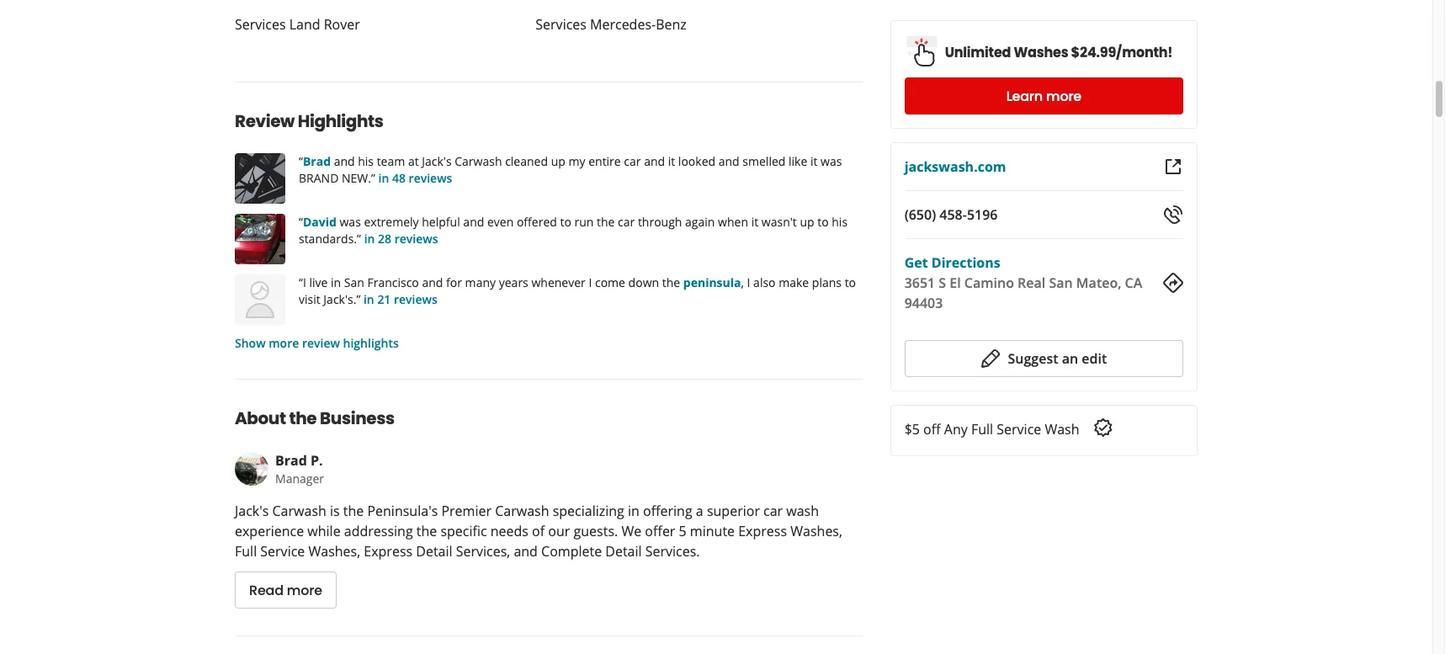 Task type: describe. For each thing, give the bounding box(es) containing it.
when
[[718, 214, 749, 230]]

" for david
[[299, 214, 303, 230]]

2 horizontal spatial it
[[811, 153, 818, 169]]

make
[[779, 274, 809, 290]]

(650) 458-5196
[[905, 205, 998, 224]]

0 horizontal spatial to
[[560, 214, 572, 230]]

the right about
[[289, 407, 317, 430]]

was inside and his team at jack's carwash cleaned up my entire car and it looked and smelled like it was brand new.
[[821, 153, 842, 169]]

0 horizontal spatial it
[[668, 153, 675, 169]]

in up jack's.
[[331, 274, 341, 290]]

peninsula button
[[683, 274, 741, 290]]

get directions 3651 s el camino real san mateo, ca 94403
[[905, 253, 1143, 312]]

full inside jack's carwash is the peninsula's premier carwash specializing in offering a superior car wash experience while addressing the specific needs of our guests.   we offer 5 minute express washes, full service washes, express detail services, and complete detail services.
[[235, 542, 257, 561]]

and inside was extremely helpful and even offered to run the car through again when it wasn't up to his standards.
[[463, 214, 484, 230]]

in 21 reviews button
[[361, 291, 438, 307]]

review highlights
[[235, 109, 384, 133]]

94403
[[905, 294, 943, 312]]

up inside and his team at jack's carwash cleaned up my entire car and it looked and smelled like it was brand new.
[[551, 153, 566, 169]]

car inside was extremely helpful and even offered to run the car through again when it wasn't up to his standards.
[[618, 214, 635, 230]]

and left the looked
[[644, 153, 665, 169]]

peninsula
[[683, 274, 741, 290]]

1 horizontal spatial to
[[818, 214, 829, 230]]

" brad
[[299, 153, 331, 169]]

in 28 reviews button
[[361, 231, 438, 247]]

in for " in 21 reviews
[[364, 291, 374, 307]]

" for brad
[[299, 153, 303, 169]]

car inside and his team at jack's carwash cleaned up my entire car and it looked and smelled like it was brand new.
[[624, 153, 641, 169]]

learn more link
[[905, 77, 1184, 115]]

brad inside review highlights element
[[303, 153, 331, 169]]

brand
[[299, 170, 339, 186]]

5196
[[967, 205, 998, 224]]

carwash up while
[[272, 502, 327, 520]]

2 detail from the left
[[606, 542, 642, 561]]

28
[[378, 231, 392, 247]]

21
[[378, 291, 391, 307]]

edit
[[1082, 349, 1107, 368]]

and left the for at the top
[[422, 274, 443, 290]]

about the business
[[235, 407, 395, 430]]

i for "
[[303, 274, 306, 290]]

jack's.
[[324, 291, 356, 307]]

24 phone v2 image
[[1164, 205, 1184, 225]]

years
[[499, 274, 529, 290]]

robert p. image
[[235, 274, 285, 325]]

3651
[[905, 274, 936, 292]]

entire
[[589, 153, 621, 169]]

jackswash.com
[[905, 157, 1007, 176]]

and inside jack's carwash is the peninsula's premier carwash specializing in offering a superior car wash experience while addressing the specific needs of our guests.   we offer 5 minute express washes, full service washes, express detail services, and complete detail services.
[[514, 542, 538, 561]]

" in 21 reviews
[[356, 291, 438, 307]]

david
[[303, 214, 337, 230]]

2 vertical spatial reviews
[[394, 291, 438, 307]]

review highlights element
[[208, 82, 877, 352]]

benz
[[656, 15, 687, 34]]

, i also make plans to visit jack's.
[[299, 274, 856, 307]]

peninsula's
[[367, 502, 438, 520]]

3 " from the top
[[299, 274, 303, 290]]

services.
[[646, 542, 700, 561]]

of
[[532, 522, 545, 541]]

our
[[548, 522, 570, 541]]

learn more
[[1007, 86, 1082, 106]]

brad inside 'brad p. manager'
[[275, 451, 307, 470]]

" for in 28 reviews
[[357, 231, 361, 247]]

it inside was extremely helpful and even offered to run the car through again when it wasn't up to his standards.
[[752, 214, 759, 230]]

" in 48 reviews
[[371, 170, 452, 186]]

1 detail from the left
[[416, 542, 453, 561]]

up inside was extremely helpful and even offered to run the car through again when it wasn't up to his standards.
[[800, 214, 815, 230]]

24 check in v2 image
[[1093, 418, 1114, 438]]

come
[[595, 274, 626, 290]]

(650)
[[905, 205, 936, 224]]

" for in 48 reviews
[[371, 170, 375, 186]]

off
[[924, 420, 941, 439]]

read more
[[249, 581, 322, 600]]

minute
[[690, 522, 735, 541]]

is
[[330, 502, 340, 520]]

show more review highlights
[[235, 335, 399, 351]]

photo of brad p. image
[[235, 452, 269, 486]]

services for services mercedes-benz
[[536, 15, 587, 34]]

24 external link v2 image
[[1164, 157, 1184, 177]]

in inside jack's carwash is the peninsula's premier carwash specializing in offering a superior car wash experience while addressing the specific needs of our guests.   we offer 5 minute express washes, full service washes, express detail services, and complete detail services.
[[628, 502, 640, 520]]

service inside jack's carwash is the peninsula's premier carwash specializing in offering a superior car wash experience while addressing the specific needs of our guests.   we offer 5 minute express washes, full service washes, express detail services, and complete detail services.
[[260, 542, 305, 561]]

an
[[1062, 349, 1079, 368]]

real
[[1018, 274, 1046, 292]]

camino
[[965, 274, 1015, 292]]

suggest an edit
[[1008, 349, 1107, 368]]

wash
[[1045, 420, 1080, 439]]

show
[[235, 335, 266, 351]]

cleaned
[[505, 153, 548, 169]]

highlights
[[298, 109, 384, 133]]

for
[[446, 274, 462, 290]]

1 vertical spatial washes,
[[309, 542, 360, 561]]

in for " in 48 reviews
[[379, 170, 389, 186]]

new.
[[342, 170, 371, 186]]

more for learn
[[1046, 86, 1082, 106]]

helpful
[[422, 214, 460, 230]]

0 vertical spatial full
[[972, 420, 994, 439]]

2 i from the left
[[589, 274, 592, 290]]

david button
[[303, 214, 337, 230]]

in for " in 28 reviews
[[364, 231, 375, 247]]

jack's inside jack's carwash is the peninsula's premier carwash specializing in offering a superior car wash experience while addressing the specific needs of our guests.   we offer 5 minute express washes, full service washes, express detail services, and complete detail services.
[[235, 502, 269, 520]]

complete
[[541, 542, 602, 561]]

specific
[[441, 522, 487, 541]]

0 vertical spatial washes,
[[791, 522, 843, 541]]

the right down
[[662, 274, 680, 290]]

we
[[622, 522, 642, 541]]

s
[[939, 274, 946, 292]]

services for services land rover
[[235, 15, 286, 34]]

carwash inside and his team at jack's carwash cleaned up my entire car and it looked and smelled like it was brand new.
[[455, 153, 502, 169]]

the down peninsula's
[[417, 522, 437, 541]]

car inside jack's carwash is the peninsula's premier carwash specializing in offering a superior car wash experience while addressing the specific needs of our guests.   we offer 5 minute express washes, full service washes, express detail services, and complete detail services.
[[764, 502, 783, 520]]

services,
[[456, 542, 510, 561]]

offering
[[643, 502, 693, 520]]

any
[[944, 420, 968, 439]]

offer
[[645, 522, 676, 541]]

mateo,
[[1077, 274, 1122, 292]]

guests.
[[574, 522, 618, 541]]

ca
[[1125, 274, 1143, 292]]

and right the looked
[[719, 153, 740, 169]]

john w. image
[[235, 153, 285, 204]]

washes
[[1014, 43, 1069, 62]]

smelled
[[743, 153, 786, 169]]

24 pencil v2 image
[[981, 349, 1001, 369]]

region inside review highlights element
[[221, 153, 877, 325]]

run
[[575, 214, 594, 230]]

business
[[320, 407, 395, 430]]

superior
[[707, 502, 760, 520]]

$5 off any full service wash
[[905, 420, 1080, 439]]



Task type: vqa. For each thing, say whether or not it's contained in the screenshot.
Event
no



Task type: locate. For each thing, give the bounding box(es) containing it.
carwash up the needs
[[495, 502, 549, 520]]

0 vertical spatial service
[[997, 420, 1042, 439]]

more for read
[[287, 581, 322, 600]]

in 48 reviews button
[[375, 170, 452, 186]]

read
[[249, 581, 284, 600]]

1 horizontal spatial express
[[739, 522, 787, 541]]

at
[[408, 153, 419, 169]]

standards.
[[299, 231, 357, 247]]

1 horizontal spatial i
[[589, 274, 592, 290]]

the right run
[[597, 214, 615, 230]]

jack's carwash is the peninsula's premier carwash specializing in offering a superior car wash experience while addressing the specific needs of our guests.   we offer 5 minute express washes, full service washes, express detail services, and complete detail services.
[[235, 502, 843, 561]]

" in 28 reviews
[[357, 231, 438, 247]]

1 horizontal spatial washes,
[[791, 522, 843, 541]]

1 services from the left
[[235, 15, 286, 34]]

was up standards.
[[340, 214, 361, 230]]

the inside was extremely helpful and even offered to run the car through again when it wasn't up to his standards.
[[597, 214, 615, 230]]

to right plans
[[845, 274, 856, 290]]

1 horizontal spatial detail
[[606, 542, 642, 561]]

get directions link
[[905, 253, 1001, 272]]

to right wasn't
[[818, 214, 829, 230]]

more inside dropdown button
[[269, 335, 299, 351]]

while
[[308, 522, 341, 541]]

2 " from the top
[[299, 214, 303, 230]]

" left 48
[[371, 170, 375, 186]]

the
[[597, 214, 615, 230], [662, 274, 680, 290], [289, 407, 317, 430], [343, 502, 364, 520], [417, 522, 437, 541]]

express down superior
[[739, 522, 787, 541]]

0 vertical spatial brad
[[303, 153, 331, 169]]

1 i from the left
[[303, 274, 306, 290]]

detail down specific
[[416, 542, 453, 561]]

i left live
[[303, 274, 306, 290]]

up left my
[[551, 153, 566, 169]]

services left mercedes-
[[536, 15, 587, 34]]

1 horizontal spatial it
[[752, 214, 759, 230]]

his up new.
[[358, 153, 374, 169]]

and left even
[[463, 214, 484, 230]]

his
[[358, 153, 374, 169], [832, 214, 848, 230]]

jacks-car-wash-san-mateo photo 7ancuwygjahfoo32e-l1uq image
[[235, 214, 285, 264]]

through
[[638, 214, 682, 230]]

suggest an edit button
[[905, 340, 1184, 377]]

i inside the , i also make plans to visit jack's.
[[747, 274, 751, 290]]

brad up brand
[[303, 153, 331, 169]]

a
[[696, 502, 704, 520]]

reviews for helpful
[[395, 231, 438, 247]]

region
[[221, 153, 877, 325]]

it
[[668, 153, 675, 169], [811, 153, 818, 169], [752, 214, 759, 230]]

even
[[487, 214, 514, 230]]

express
[[739, 522, 787, 541], [364, 542, 413, 561]]

i left come
[[589, 274, 592, 290]]

reviews down at
[[409, 170, 452, 186]]

2 horizontal spatial i
[[747, 274, 751, 290]]

was right the like
[[821, 153, 842, 169]]

full right any
[[972, 420, 994, 439]]

carwash left cleaned
[[455, 153, 502, 169]]

full down experience
[[235, 542, 257, 561]]

mercedes-
[[590, 15, 656, 34]]

0 horizontal spatial service
[[260, 542, 305, 561]]

i right ,
[[747, 274, 751, 290]]

0 horizontal spatial i
[[303, 274, 306, 290]]

service
[[997, 420, 1042, 439], [260, 542, 305, 561]]

" left 28
[[357, 231, 361, 247]]

needs
[[491, 522, 529, 541]]

0 horizontal spatial full
[[235, 542, 257, 561]]

land
[[289, 15, 320, 34]]

1 " from the top
[[299, 153, 303, 169]]

more right show at the left of the page
[[269, 335, 299, 351]]

up
[[551, 153, 566, 169], [800, 214, 815, 230]]

1 vertical spatial "
[[299, 214, 303, 230]]

show more review highlights button
[[235, 335, 399, 352]]

0 vertical spatial up
[[551, 153, 566, 169]]

brad p. manager
[[275, 451, 324, 487]]

0 horizontal spatial express
[[364, 542, 413, 561]]

car left 'wash'
[[764, 502, 783, 520]]

offered
[[517, 214, 557, 230]]

his right wasn't
[[832, 214, 848, 230]]

looked
[[678, 153, 716, 169]]

his inside and his team at jack's carwash cleaned up my entire car and it looked and smelled like it was brand new.
[[358, 153, 374, 169]]

services
[[235, 15, 286, 34], [536, 15, 587, 34]]

1 horizontal spatial his
[[832, 214, 848, 230]]

it right when
[[752, 214, 759, 230]]

in left 21
[[364, 291, 374, 307]]

0 horizontal spatial san
[[344, 274, 364, 290]]

0 horizontal spatial washes,
[[309, 542, 360, 561]]

1 vertical spatial "
[[357, 231, 361, 247]]

plans
[[812, 274, 842, 290]]

learn
[[1007, 86, 1043, 106]]

premier
[[442, 502, 492, 520]]

reviews down francisco
[[394, 291, 438, 307]]

in left 48
[[379, 170, 389, 186]]

more right read
[[287, 581, 322, 600]]

24 directions v2 image
[[1164, 273, 1184, 293]]

1 horizontal spatial service
[[997, 420, 1042, 439]]

location & hours element
[[235, 636, 864, 654]]

brad up manager
[[275, 451, 307, 470]]

reviews down helpful at left top
[[395, 231, 438, 247]]

directions
[[932, 253, 1001, 272]]

detail down we
[[606, 542, 642, 561]]

1 horizontal spatial jack's
[[422, 153, 452, 169]]

it left the looked
[[668, 153, 675, 169]]

$5
[[905, 420, 920, 439]]

1 vertical spatial his
[[832, 214, 848, 230]]

more inside button
[[287, 581, 322, 600]]

and down of
[[514, 542, 538, 561]]

more for show
[[269, 335, 299, 351]]

to left run
[[560, 214, 572, 230]]

it right the like
[[811, 153, 818, 169]]

2 horizontal spatial to
[[845, 274, 856, 290]]

1 vertical spatial more
[[269, 335, 299, 351]]

region containing "
[[221, 153, 877, 325]]

1 vertical spatial express
[[364, 542, 413, 561]]

2 vertical spatial more
[[287, 581, 322, 600]]

458-
[[940, 205, 967, 224]]

" left 21
[[356, 291, 361, 307]]

reviews for team
[[409, 170, 452, 186]]

his inside was extremely helpful and even offered to run the car through again when it wasn't up to his standards.
[[832, 214, 848, 230]]

0 vertical spatial reviews
[[409, 170, 452, 186]]

service down experience
[[260, 542, 305, 561]]

san up jack's.
[[344, 274, 364, 290]]

,
[[741, 274, 744, 290]]

to
[[560, 214, 572, 230], [818, 214, 829, 230], [845, 274, 856, 290]]

3 i from the left
[[747, 274, 751, 290]]

and up new.
[[334, 153, 355, 169]]

extremely
[[364, 214, 419, 230]]

" left live
[[299, 274, 303, 290]]

san inside review highlights element
[[344, 274, 364, 290]]

san inside get directions 3651 s el camino real san mateo, ca 94403
[[1049, 274, 1073, 292]]

1 vertical spatial was
[[340, 214, 361, 230]]

read more button
[[235, 572, 337, 609]]

0 horizontal spatial jack's
[[235, 502, 269, 520]]

0 vertical spatial "
[[299, 153, 303, 169]]

48
[[392, 170, 406, 186]]

"
[[371, 170, 375, 186], [357, 231, 361, 247], [356, 291, 361, 307]]

washes,
[[791, 522, 843, 541], [309, 542, 360, 561]]

2 vertical spatial "
[[299, 274, 303, 290]]

1 vertical spatial reviews
[[395, 231, 438, 247]]

review
[[235, 109, 295, 133]]

many
[[465, 274, 496, 290]]

unlimited
[[945, 43, 1011, 62]]

get
[[905, 253, 928, 272]]

brad
[[303, 153, 331, 169], [275, 451, 307, 470]]

more right learn
[[1046, 86, 1082, 106]]

" i live in san francisco and for many years whenever i come down the peninsula
[[299, 274, 741, 290]]

again
[[685, 214, 715, 230]]

1 vertical spatial up
[[800, 214, 815, 230]]

1 vertical spatial full
[[235, 542, 257, 561]]

washes, down while
[[309, 542, 360, 561]]

0 vertical spatial "
[[371, 170, 375, 186]]

2 services from the left
[[536, 15, 587, 34]]

1 horizontal spatial full
[[972, 420, 994, 439]]

also
[[754, 274, 776, 290]]

washes, down 'wash'
[[791, 522, 843, 541]]

0 horizontal spatial services
[[235, 15, 286, 34]]

jack's right at
[[422, 153, 452, 169]]

review
[[302, 335, 340, 351]]

car
[[624, 153, 641, 169], [618, 214, 635, 230], [764, 502, 783, 520]]

services left land on the top of the page
[[235, 15, 286, 34]]

was inside was extremely helpful and even offered to run the car through again when it wasn't up to his standards.
[[340, 214, 361, 230]]

jackswash.com link
[[905, 157, 1007, 176]]

addressing
[[344, 522, 413, 541]]

1 vertical spatial car
[[618, 214, 635, 230]]

2 vertical spatial car
[[764, 502, 783, 520]]

0 vertical spatial jack's
[[422, 153, 452, 169]]

service left "wash"
[[997, 420, 1042, 439]]

1 vertical spatial service
[[260, 542, 305, 561]]

1 horizontal spatial san
[[1049, 274, 1073, 292]]

0 vertical spatial car
[[624, 153, 641, 169]]

0 horizontal spatial was
[[340, 214, 361, 230]]

1 vertical spatial jack's
[[235, 502, 269, 520]]

brad button
[[303, 153, 331, 169]]

in
[[379, 170, 389, 186], [364, 231, 375, 247], [331, 274, 341, 290], [364, 291, 374, 307], [628, 502, 640, 520]]

1 horizontal spatial up
[[800, 214, 815, 230]]

1 vertical spatial brad
[[275, 451, 307, 470]]

" up brand
[[299, 153, 303, 169]]

0 vertical spatial express
[[739, 522, 787, 541]]

" up standards.
[[299, 214, 303, 230]]

about the business element
[[208, 379, 870, 609]]

0 horizontal spatial detail
[[416, 542, 453, 561]]

live
[[309, 274, 328, 290]]

p.
[[311, 451, 323, 470]]

in up we
[[628, 502, 640, 520]]

about
[[235, 407, 286, 430]]

0 vertical spatial was
[[821, 153, 842, 169]]

detail
[[416, 542, 453, 561], [606, 542, 642, 561]]

in left 28
[[364, 231, 375, 247]]

0 horizontal spatial up
[[551, 153, 566, 169]]

up right wasn't
[[800, 214, 815, 230]]

down
[[629, 274, 659, 290]]

the right is
[[343, 502, 364, 520]]

0 vertical spatial more
[[1046, 86, 1082, 106]]

wash
[[787, 502, 819, 520]]

jack's up experience
[[235, 502, 269, 520]]

to inside the , i also make plans to visit jack's.
[[845, 274, 856, 290]]

services land rover
[[235, 15, 360, 34]]

manager
[[275, 471, 324, 487]]

san right real
[[1049, 274, 1073, 292]]

car right entire
[[624, 153, 641, 169]]

jack's inside and his team at jack's carwash cleaned up my entire car and it looked and smelled like it was brand new.
[[422, 153, 452, 169]]

0 horizontal spatial his
[[358, 153, 374, 169]]

specializing
[[553, 502, 625, 520]]

car left through
[[618, 214, 635, 230]]

express down addressing
[[364, 542, 413, 561]]

1 horizontal spatial services
[[536, 15, 587, 34]]

team
[[377, 153, 405, 169]]

1 horizontal spatial was
[[821, 153, 842, 169]]

like
[[789, 153, 808, 169]]

was extremely helpful and even offered to run the car through again when it wasn't up to his standards.
[[299, 214, 848, 247]]

0 vertical spatial his
[[358, 153, 374, 169]]

$24.99/month!
[[1071, 43, 1173, 62]]

and his team at jack's carwash cleaned up my entire car and it looked and smelled like it was brand new.
[[299, 153, 842, 186]]

i for ,
[[747, 274, 751, 290]]

2 vertical spatial "
[[356, 291, 361, 307]]

my
[[569, 153, 586, 169]]

jack's
[[422, 153, 452, 169], [235, 502, 269, 520]]



